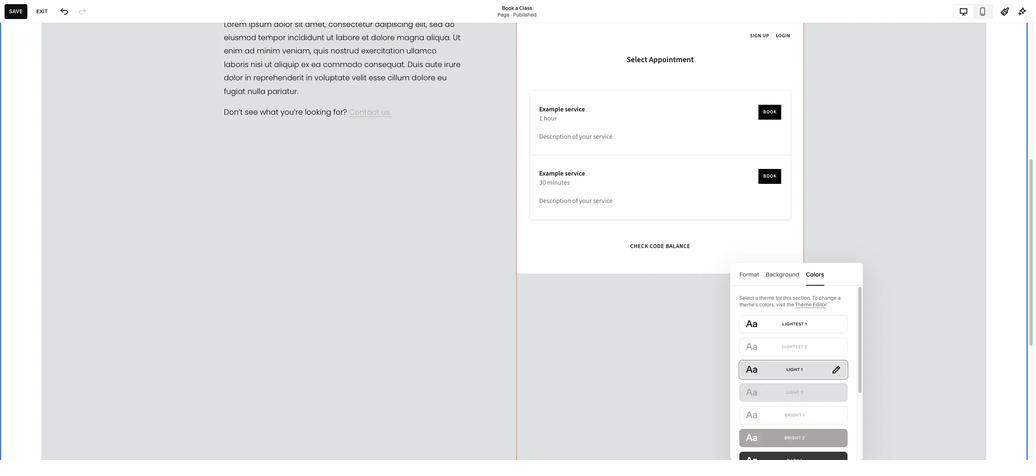 Task type: locate. For each thing, give the bounding box(es) containing it.
pages up the tools
[[35, 366, 52, 373]]

1 vertical spatial lightest
[[782, 345, 804, 350]]

aa for light 1
[[746, 364, 758, 376]]

bright down light 2
[[785, 413, 802, 418]]

a inside book a class page · published
[[515, 5, 518, 11]]

1 horizontal spatial book
[[502, 5, 514, 11]]

2 down 'light 1'
[[801, 391, 804, 395]]

0 horizontal spatial tab list
[[740, 263, 854, 286]]

book a class
[[29, 215, 64, 223]]

1 vertical spatial 2
[[801, 391, 804, 395]]

0 horizontal spatial class
[[50, 215, 64, 223]]

a inside book a class button
[[45, 215, 48, 223]]

1 vertical spatial home button
[[0, 82, 136, 100]]

0 vertical spatial the
[[19, 273, 27, 279]]

format
[[740, 271, 759, 278]]

they're
[[86, 260, 102, 266]]

system pages
[[14, 366, 52, 373]]

1 horizontal spatial tab list
[[954, 5, 993, 18]]

navigation.
[[28, 273, 54, 279]]

0 vertical spatial lightest
[[783, 322, 804, 327]]

0 vertical spatial 1
[[805, 322, 807, 327]]

0 vertical spatial pages
[[14, 39, 48, 53]]

our instructors
[[29, 142, 70, 150]]

1 vertical spatial home
[[29, 87, 46, 95]]

about
[[29, 124, 46, 131]]

background button
[[766, 263, 800, 286]]

theme's
[[740, 302, 758, 308]]

1 vertical spatial pages
[[35, 366, 52, 373]]

2 down lightest 1
[[805, 345, 808, 350]]

1 down lightest 2
[[801, 368, 803, 372]]

lightest for lightest 1
[[783, 322, 804, 327]]

1 up bright 2
[[803, 413, 805, 418]]

0 horizontal spatial the
[[19, 273, 27, 279]]

1 down theme
[[805, 322, 807, 327]]

book down 'blog'
[[29, 215, 43, 223]]

.
[[827, 302, 828, 308]]

the up discover
[[19, 273, 27, 279]]

class
[[519, 5, 532, 11], [50, 215, 64, 223]]

exit button
[[32, 4, 52, 19]]

0 vertical spatial home button
[[0, 9, 41, 27]]

1 vertical spatial tab list
[[740, 263, 854, 286]]

exit
[[36, 8, 48, 14]]

0 vertical spatial 2
[[805, 345, 808, 350]]

book for book a class page · published
[[502, 5, 514, 11]]

class inside book a class page · published
[[519, 5, 532, 11]]

0 vertical spatial book
[[502, 5, 514, 11]]

light 1
[[787, 368, 803, 372]]

in
[[14, 273, 18, 279]]

home
[[16, 15, 32, 21], [29, 87, 46, 95]]

1
[[805, 322, 807, 327], [801, 368, 803, 372], [803, 413, 805, 418]]

bright down bright 1
[[785, 436, 801, 441]]

0 vertical spatial light
[[787, 368, 800, 372]]

select a theme for this section. to change a theme's colors, visit the
[[740, 295, 841, 308]]

lightest
[[783, 322, 804, 327], [782, 345, 804, 350]]

appear
[[104, 267, 121, 273]]

these pages are public unless they're disabled or password-protected, but they don't appear in the navigation. search engines can also discover them.
[[14, 260, 124, 286]]

aa for bright 2
[[746, 433, 758, 444]]

the
[[19, 273, 27, 279], [787, 302, 795, 308]]

disabled
[[103, 260, 124, 266]]

2 for lightest 2
[[805, 345, 808, 350]]

contact us button
[[0, 100, 136, 119]]

system pages button
[[14, 360, 122, 379]]

1 horizontal spatial the
[[787, 302, 795, 308]]

book for book a class
[[29, 215, 43, 223]]

4 aa from the top
[[746, 387, 758, 398]]

book inside book a class button
[[29, 215, 43, 223]]

pages inside button
[[35, 366, 52, 373]]

don't
[[91, 267, 103, 273]]

home button
[[0, 9, 41, 27], [0, 82, 136, 100]]

1 vertical spatial light
[[786, 391, 800, 395]]

a up published
[[515, 5, 518, 11]]

book inside book a class page · published
[[502, 5, 514, 11]]

book up ·
[[502, 5, 514, 11]]

1 vertical spatial bright
[[785, 436, 801, 441]]

home down save on the left top of the page
[[16, 15, 32, 21]]

them.
[[35, 280, 48, 286]]

class up published
[[519, 5, 532, 11]]

6 aa from the top
[[746, 433, 758, 444]]

us
[[53, 106, 60, 113]]

0 vertical spatial class
[[519, 5, 532, 11]]

0 horizontal spatial book
[[29, 215, 43, 223]]

a
[[515, 5, 518, 11], [45, 215, 48, 223], [756, 295, 758, 301], [838, 295, 841, 301]]

lightest for lightest 2
[[782, 345, 804, 350]]

main navigation
[[14, 69, 65, 77]]

2 vertical spatial 1
[[803, 413, 805, 418]]

the down this
[[787, 302, 795, 308]]

light up bright 1
[[786, 391, 800, 395]]

theme editor .
[[796, 302, 828, 308]]

·
[[511, 11, 512, 18]]

1 vertical spatial 1
[[801, 368, 803, 372]]

select
[[740, 295, 754, 301]]

lightest down theme
[[783, 322, 804, 327]]

1 vertical spatial book
[[29, 215, 43, 223]]

aa for light 2
[[746, 387, 758, 398]]

light
[[787, 368, 800, 372], [786, 391, 800, 395]]

bright for bright 2
[[785, 436, 801, 441]]

public
[[54, 260, 69, 266]]

2 vertical spatial 2
[[803, 436, 805, 441]]

1 vertical spatial the
[[787, 302, 795, 308]]

1 aa from the top
[[746, 319, 758, 330]]

book
[[502, 5, 514, 11], [29, 215, 43, 223]]

contact us
[[29, 106, 60, 113]]

a right select
[[756, 295, 758, 301]]

pages up main navigation at left top
[[14, 39, 48, 53]]

are
[[45, 260, 53, 266]]

page
[[498, 11, 510, 18]]

lightest down lightest 1
[[782, 345, 804, 350]]

3 aa from the top
[[746, 364, 758, 376]]

navigation
[[31, 69, 65, 77]]

tab list
[[954, 5, 993, 18], [740, 263, 854, 286]]

class inside button
[[50, 215, 64, 223]]

class down demo
[[50, 215, 64, 223]]

background
[[766, 271, 800, 278]]

1 horizontal spatial class
[[519, 5, 532, 11]]

2
[[805, 345, 808, 350], [801, 391, 804, 395], [803, 436, 805, 441]]

pages
[[14, 39, 48, 53], [35, 366, 52, 373]]

a down blog demo
[[45, 215, 48, 223]]

0 vertical spatial bright
[[785, 413, 802, 418]]

blog
[[29, 197, 42, 204]]

about button
[[0, 119, 136, 137]]

aa
[[746, 319, 758, 330], [746, 342, 758, 353], [746, 364, 758, 376], [746, 387, 758, 398], [746, 410, 758, 421], [746, 433, 758, 444]]

also
[[102, 273, 112, 279]]

home down main navigation at left top
[[29, 87, 46, 95]]

this
[[783, 295, 792, 301]]

class for book a class
[[50, 215, 64, 223]]

2 aa from the top
[[746, 342, 758, 353]]

1 vertical spatial class
[[50, 215, 64, 223]]

5 aa from the top
[[746, 410, 758, 421]]

light for light 1
[[787, 368, 800, 372]]

theme editor link
[[796, 302, 827, 308]]

save button
[[5, 4, 27, 19]]

discover
[[14, 280, 34, 286]]

1 home button from the top
[[0, 9, 41, 27]]

1 for lightest 1
[[805, 322, 807, 327]]

light up light 2
[[787, 368, 800, 372]]

2 down bright 1
[[803, 436, 805, 441]]

1 for bright 1
[[803, 413, 805, 418]]



Task type: vqa. For each thing, say whether or not it's contained in the screenshot.
the add a new page to the "main navigation" group image
no



Task type: describe. For each thing, give the bounding box(es) containing it.
location
[[29, 179, 53, 186]]

a right change in the right bottom of the page
[[838, 295, 841, 301]]

bright for bright 1
[[785, 413, 802, 418]]

tools
[[37, 384, 52, 392]]

to
[[813, 295, 818, 301]]

search
[[55, 273, 71, 279]]

tab list containing format
[[740, 263, 854, 286]]

protected,
[[45, 267, 69, 273]]

not linked
[[14, 242, 48, 250]]

format button
[[740, 263, 759, 286]]

bright 1
[[785, 413, 805, 418]]

theme
[[760, 295, 775, 301]]

password-
[[20, 267, 45, 273]]

our instructors button
[[0, 137, 136, 155]]

0 vertical spatial home
[[16, 15, 32, 21]]

classes button
[[0, 155, 136, 173]]

colors button
[[806, 263, 824, 286]]

change
[[819, 295, 837, 301]]

or
[[14, 267, 18, 273]]

0 vertical spatial tab list
[[954, 5, 993, 18]]

aa for lightest 1
[[746, 319, 758, 330]]

website tools
[[14, 384, 52, 392]]

lightest 1
[[783, 322, 807, 327]]

the inside select a theme for this section. to change a theme's colors, visit the
[[787, 302, 795, 308]]

2 home button from the top
[[0, 82, 136, 100]]

2 for bright 2
[[803, 436, 805, 441]]

lightest 2
[[782, 345, 808, 350]]

they
[[79, 267, 89, 273]]

not
[[14, 242, 25, 250]]

but
[[70, 267, 78, 273]]

a for select a theme for this section. to change a theme's colors, visit the
[[756, 295, 758, 301]]

website tools button
[[14, 379, 122, 397]]

demo
[[45, 198, 59, 204]]

instructors
[[41, 142, 70, 150]]

a for book a class page · published
[[515, 5, 518, 11]]

published
[[513, 11, 537, 18]]

blog demo
[[29, 197, 59, 204]]

bright 2
[[785, 436, 805, 441]]

aa for bright 1
[[746, 410, 758, 421]]

2 for light 2
[[801, 391, 804, 395]]

colors,
[[760, 302, 775, 308]]

light 2
[[786, 391, 804, 395]]

the inside these pages are public unless they're disabled or password-protected, but they don't appear in the navigation. search engines can also discover them.
[[19, 273, 27, 279]]

a for book a class
[[45, 215, 48, 223]]

can
[[92, 273, 101, 279]]

linked
[[27, 242, 48, 250]]

system
[[14, 366, 34, 373]]

pages
[[29, 260, 44, 266]]

our
[[29, 142, 40, 150]]

book a class page · published
[[498, 5, 537, 18]]

for
[[776, 295, 782, 301]]

these
[[14, 260, 28, 266]]

colors
[[806, 271, 824, 278]]

engines
[[72, 273, 91, 279]]

1 for light 1
[[801, 368, 803, 372]]

contact
[[29, 106, 51, 113]]

save
[[9, 8, 23, 14]]

location button
[[0, 173, 136, 192]]

main
[[14, 69, 29, 77]]

book a class button
[[0, 210, 136, 228]]

editor
[[813, 302, 827, 308]]

section.
[[793, 295, 812, 301]]

visit
[[776, 302, 786, 308]]

aa for lightest 2
[[746, 342, 758, 353]]

classes
[[29, 160, 51, 168]]

website
[[14, 384, 36, 392]]

light for light 2
[[786, 391, 800, 395]]

class for book a class page · published
[[519, 5, 532, 11]]

unless
[[70, 260, 85, 266]]

theme
[[796, 302, 812, 308]]



